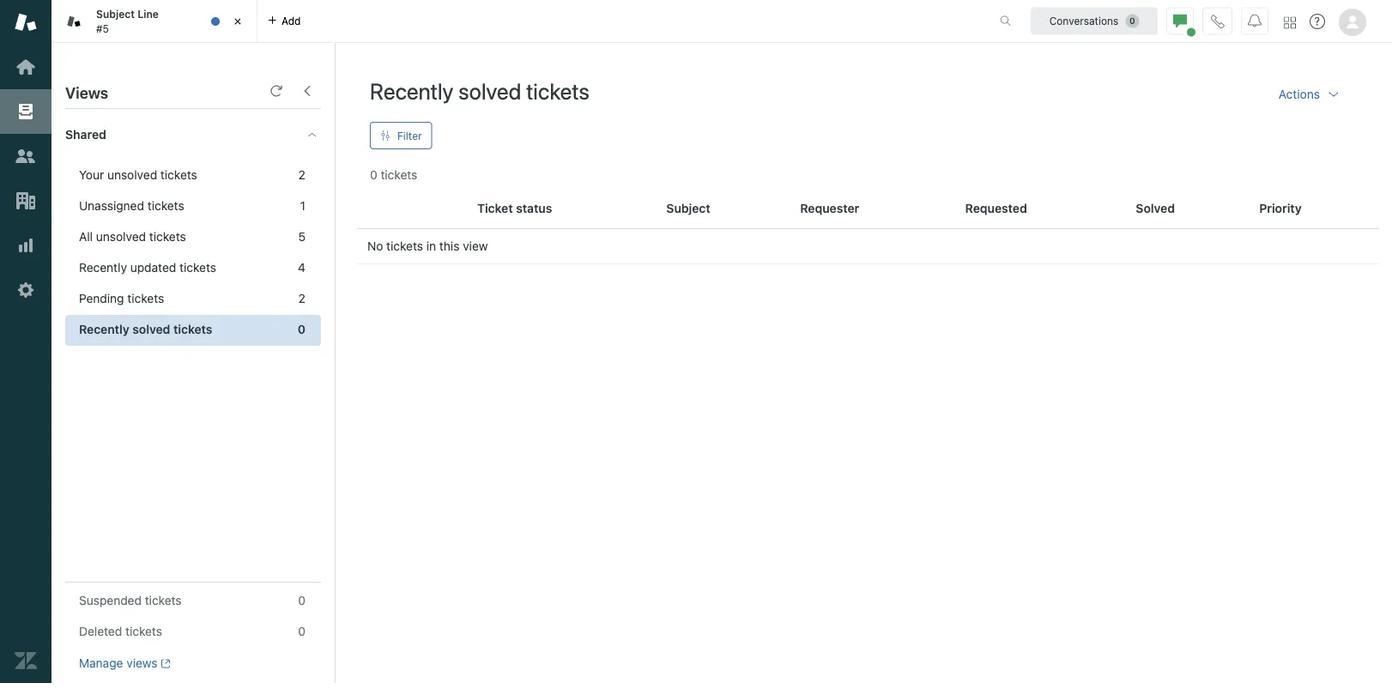 Task type: locate. For each thing, give the bounding box(es) containing it.
0 vertical spatial unsolved
[[107, 168, 157, 182]]

shared
[[65, 127, 106, 142]]

1 vertical spatial subject
[[666, 201, 711, 215]]

1 horizontal spatial subject
[[666, 201, 711, 215]]

0 horizontal spatial recently solved tickets
[[79, 322, 212, 337]]

recently for 4
[[79, 261, 127, 275]]

0 vertical spatial subject
[[96, 8, 135, 20]]

0 vertical spatial recently
[[370, 78, 454, 104]]

manage
[[79, 656, 123, 670]]

deleted
[[79, 625, 122, 639]]

tickets up deleted tickets
[[145, 594, 182, 608]]

all unsolved tickets
[[79, 230, 186, 244]]

tickets down the updated
[[173, 322, 212, 337]]

recently solved tickets
[[370, 78, 590, 104], [79, 322, 212, 337]]

solved down tabs tab list
[[459, 78, 521, 104]]

2 for pending tickets
[[298, 291, 306, 306]]

recently solved tickets down tabs tab list
[[370, 78, 590, 104]]

close image
[[229, 13, 246, 30]]

filter
[[397, 130, 422, 142]]

5
[[298, 230, 306, 244]]

unsolved up unassigned tickets
[[107, 168, 157, 182]]

recently up the pending
[[79, 261, 127, 275]]

0 vertical spatial recently solved tickets
[[370, 78, 590, 104]]

suspended
[[79, 594, 142, 608]]

get help image
[[1310, 14, 1325, 29]]

requester
[[800, 201, 860, 215]]

0 horizontal spatial solved
[[132, 322, 170, 337]]

shared heading
[[52, 109, 335, 161]]

tickets right the updated
[[179, 261, 216, 275]]

2 for your unsolved tickets
[[298, 168, 306, 182]]

actions button
[[1265, 77, 1355, 112]]

1 vertical spatial recently
[[79, 261, 127, 275]]

views
[[126, 656, 158, 670]]

recently solved tickets down pending tickets
[[79, 322, 212, 337]]

shared button
[[52, 109, 289, 161]]

manage views link
[[79, 656, 171, 671]]

recently up filter
[[370, 78, 454, 104]]

2 up 1
[[298, 168, 306, 182]]

solved
[[459, 78, 521, 104], [132, 322, 170, 337]]

organizations image
[[15, 190, 37, 212]]

4
[[298, 261, 306, 275]]

recently for 0
[[79, 322, 129, 337]]

your unsolved tickets
[[79, 168, 197, 182]]

1 vertical spatial 2
[[298, 291, 306, 306]]

zendesk image
[[15, 650, 37, 672]]

unsolved
[[107, 168, 157, 182], [96, 230, 146, 244]]

recently updated tickets
[[79, 261, 216, 275]]

recently down the pending
[[79, 322, 129, 337]]

conversations button
[[1031, 7, 1158, 35]]

0
[[370, 168, 377, 182], [298, 322, 306, 337], [298, 594, 306, 608], [298, 625, 306, 639]]

recently
[[370, 78, 454, 104], [79, 261, 127, 275], [79, 322, 129, 337]]

1 horizontal spatial recently solved tickets
[[370, 78, 590, 104]]

subject inside "subject line #5"
[[96, 8, 135, 20]]

1 2 from the top
[[298, 168, 306, 182]]

tab
[[52, 0, 258, 43]]

unsolved down unassigned
[[96, 230, 146, 244]]

0 horizontal spatial subject
[[96, 8, 135, 20]]

tickets
[[526, 78, 590, 104], [160, 168, 197, 182], [381, 168, 417, 182], [147, 199, 184, 213], [149, 230, 186, 244], [386, 239, 423, 253], [179, 261, 216, 275], [127, 291, 164, 306], [173, 322, 212, 337], [145, 594, 182, 608], [125, 625, 162, 639]]

pending
[[79, 291, 124, 306]]

0 vertical spatial 2
[[298, 168, 306, 182]]

tickets up the updated
[[149, 230, 186, 244]]

add button
[[258, 0, 311, 42]]

get started image
[[15, 56, 37, 78]]

updated
[[130, 261, 176, 275]]

priority
[[1260, 201, 1302, 215]]

admin image
[[15, 279, 37, 301]]

1 horizontal spatial solved
[[459, 78, 521, 104]]

1 vertical spatial unsolved
[[96, 230, 146, 244]]

2
[[298, 168, 306, 182], [298, 291, 306, 306]]

this
[[439, 239, 460, 253]]

2 vertical spatial recently
[[79, 322, 129, 337]]

filter button
[[370, 122, 432, 149]]

2 2 from the top
[[298, 291, 306, 306]]

tickets down tabs tab list
[[526, 78, 590, 104]]

1
[[300, 199, 306, 213]]

in
[[426, 239, 436, 253]]

solved down pending tickets
[[132, 322, 170, 337]]

2 down 4
[[298, 291, 306, 306]]

subject
[[96, 8, 135, 20], [666, 201, 711, 215]]

1 vertical spatial solved
[[132, 322, 170, 337]]



Task type: vqa. For each thing, say whether or not it's contained in the screenshot.
Requested at the right of the page
yes



Task type: describe. For each thing, give the bounding box(es) containing it.
view
[[463, 239, 488, 253]]

no tickets in this view
[[367, 239, 488, 253]]

unsolved for all
[[96, 230, 146, 244]]

unassigned
[[79, 199, 144, 213]]

conversations
[[1050, 15, 1119, 27]]

your
[[79, 168, 104, 182]]

1 vertical spatial recently solved tickets
[[79, 322, 212, 337]]

0 for suspended tickets
[[298, 594, 306, 608]]

zendesk support image
[[15, 11, 37, 33]]

ticket status
[[477, 201, 552, 215]]

(opens in a new tab) image
[[158, 659, 171, 669]]

button displays agent's chat status as online. image
[[1173, 14, 1187, 28]]

subject for subject line #5
[[96, 8, 135, 20]]

tickets up views
[[125, 625, 162, 639]]

main element
[[0, 0, 52, 683]]

tab containing subject line
[[52, 0, 258, 43]]

no
[[367, 239, 383, 253]]

add
[[282, 15, 301, 27]]

requested
[[965, 201, 1027, 215]]

customers image
[[15, 145, 37, 167]]

deleted tickets
[[79, 625, 162, 639]]

tabs tab list
[[52, 0, 982, 43]]

0 tickets
[[370, 168, 417, 182]]

refresh views pane image
[[270, 84, 283, 98]]

tickets down your unsolved tickets
[[147, 199, 184, 213]]

all
[[79, 230, 93, 244]]

ticket
[[477, 201, 513, 215]]

subject for subject
[[666, 201, 711, 215]]

tickets down recently updated tickets
[[127, 291, 164, 306]]

0 for deleted tickets
[[298, 625, 306, 639]]

reporting image
[[15, 234, 37, 257]]

notifications image
[[1248, 14, 1262, 28]]

suspended tickets
[[79, 594, 182, 608]]

status
[[516, 201, 552, 215]]

tickets down filter button at the top left of page
[[381, 168, 417, 182]]

unassigned tickets
[[79, 199, 184, 213]]

zendesk products image
[[1284, 17, 1296, 29]]

manage views
[[79, 656, 158, 670]]

pending tickets
[[79, 291, 164, 306]]

0 vertical spatial solved
[[459, 78, 521, 104]]

#5
[[96, 22, 109, 34]]

unsolved for your
[[107, 168, 157, 182]]

tickets down shared dropdown button
[[160, 168, 197, 182]]

0 for recently solved tickets
[[298, 322, 306, 337]]

solved
[[1136, 201, 1175, 215]]

line
[[138, 8, 159, 20]]

tickets left in
[[386, 239, 423, 253]]

collapse views pane image
[[300, 84, 314, 98]]

actions
[[1279, 87, 1320, 101]]

views image
[[15, 100, 37, 123]]

subject line #5
[[96, 8, 159, 34]]

views
[[65, 83, 108, 102]]



